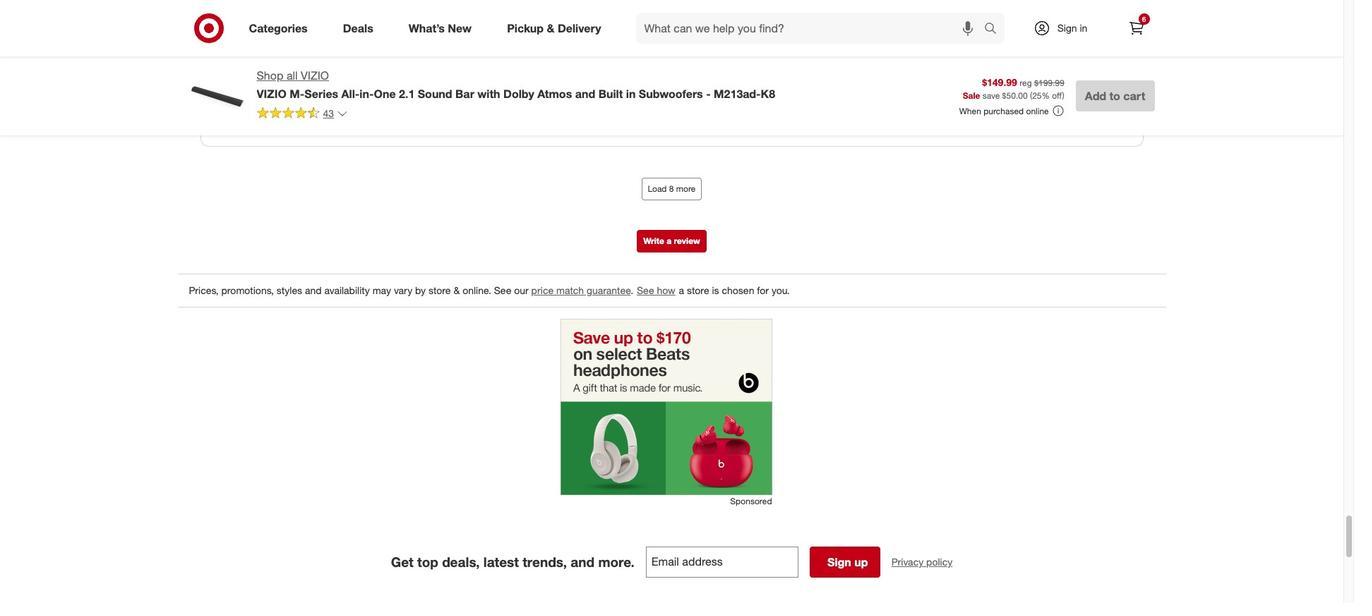 Task type: vqa. For each thing, say whether or not it's contained in the screenshot.
bottom our
yes



Task type: describe. For each thing, give the bounding box(es) containing it.
hello jane, sorry to hear that you are not having a smooth experience. i would love the opportunity to have our technical support team learn more about the issues you are experiencing. when you have a free moment, they're available through text message, chat, or over the phone. just go to support.vizio.com and click on 'contact us'.
[[226, 79, 760, 120]]

all-
[[342, 87, 360, 101]]

by
[[415, 285, 426, 297]]

opportunity
[[611, 79, 663, 91]]

new
[[448, 21, 472, 35]]

1 horizontal spatial have
[[677, 79, 698, 91]]

and inside shop all vizio vizio m-series all-in-one 2.1 sound bar with dolby atmos and built in subwoofers - m213ad-k8
[[575, 87, 596, 101]]

to right "go"
[[434, 107, 443, 120]]

on
[[572, 107, 583, 120]]

price match guarantee link
[[532, 285, 631, 297]]

privacy policy
[[892, 557, 953, 569]]

0 vertical spatial review
[[886, 90, 911, 100]]

sorry
[[278, 79, 300, 91]]

just
[[399, 107, 417, 120]]

support
[[226, 93, 261, 105]]

sign for sign in
[[1058, 22, 1078, 34]]

a left "free"
[[583, 93, 588, 105]]

0 vertical spatial the
[[595, 79, 609, 91]]

reg
[[1020, 77, 1033, 88]]

write
[[644, 236, 665, 247]]

a right how
[[679, 285, 685, 297]]

experience.
[[485, 79, 537, 91]]

online.
[[463, 285, 492, 297]]

2 vertical spatial the
[[349, 107, 363, 120]]

availability
[[325, 285, 370, 297]]

image of vizio m-series all-in-one 2.1 sound bar with dolby atmos and built in subwoofers - m213ad-k8 image
[[189, 68, 245, 124]]

with
[[478, 87, 501, 101]]

review inside button
[[674, 236, 701, 247]]

learn
[[289, 93, 311, 105]]

trends,
[[523, 555, 567, 571]]

or
[[315, 107, 324, 120]]

through
[[726, 93, 760, 105]]

all
[[287, 69, 298, 83]]

2 see from the left
[[637, 285, 655, 297]]

$
[[1003, 91, 1007, 101]]

may
[[373, 285, 391, 297]]

would
[[545, 79, 571, 91]]

policy
[[927, 557, 953, 569]]

1 vertical spatial more
[[677, 184, 696, 194]]

and left 'more.'
[[571, 555, 595, 571]]

1
[[252, 50, 257, 62]]

add
[[1086, 89, 1107, 103]]

vizio for team
[[311, 50, 337, 62]]

cart
[[1124, 89, 1146, 103]]

you.
[[772, 285, 790, 297]]

2 horizontal spatial you
[[541, 93, 557, 105]]

not
[[923, 115, 937, 126]]

1 horizontal spatial are
[[434, 93, 448, 105]]

when inside hello jane, sorry to hear that you are not having a smooth experience. i would love the opportunity to have our technical support team learn more about the issues you are experiencing. when you have a free moment, they're available through text message, chat, or over the phone. just go to support.vizio.com and click on 'contact us'.
[[512, 93, 538, 105]]

1 horizontal spatial the
[[367, 93, 381, 105]]

helpful.
[[913, 90, 940, 100]]

deals link
[[331, 13, 391, 44]]

more inside hello jane, sorry to hear that you are not having a smooth experience. i would love the opportunity to have our technical support team learn more about the issues you are experiencing. when you have a free moment, they're available through text message, chat, or over the phone. just go to support.vizio.com and click on 'contact us'.
[[314, 93, 336, 105]]

what's new
[[409, 21, 472, 35]]

atmos
[[538, 87, 572, 101]]

and inside hello jane, sorry to hear that you are not having a smooth experience. i would love the opportunity to have our technical support team learn more about the issues you are experiencing. when you have a free moment, they're available through text message, chat, or over the phone. just go to support.vizio.com and click on 'contact us'.
[[530, 107, 546, 120]]

1 vertical spatial our
[[514, 285, 529, 297]]

(
[[1031, 91, 1033, 101]]

search
[[978, 22, 1012, 36]]

us'.
[[626, 107, 641, 120]]

message,
[[246, 107, 288, 120]]

- inside report review region
[[366, 50, 370, 62]]

available
[[685, 93, 723, 105]]

%
[[1042, 91, 1050, 101]]

to up they're
[[666, 79, 674, 91]]

how
[[657, 285, 676, 297]]

privacy policy link
[[892, 556, 953, 570]]

jane,
[[252, 79, 275, 91]]

1 see from the left
[[494, 285, 512, 297]]

what's
[[409, 21, 445, 35]]

2
[[811, 90, 816, 100]]

go
[[420, 107, 431, 120]]

sale
[[963, 91, 981, 101]]

see how button
[[637, 283, 677, 299]]

1 horizontal spatial when
[[960, 106, 982, 116]]

6 link
[[1121, 13, 1153, 44]]

up
[[855, 556, 869, 570]]

m-
[[290, 87, 305, 101]]

to up learn
[[303, 79, 312, 91]]

get
[[391, 555, 414, 571]]

text
[[226, 107, 243, 120]]

this
[[870, 90, 884, 100]]

& inside report review region
[[454, 285, 460, 297]]

not helpful button
[[902, 110, 987, 132]]

6
[[1143, 15, 1147, 23]]

promotions,
[[221, 285, 274, 297]]

more.
[[599, 555, 635, 571]]

ago
[[419, 50, 437, 62]]

0 vertical spatial &
[[547, 21, 555, 35]]

0 horizontal spatial have
[[560, 93, 580, 105]]

What can we help you find? suggestions appear below search field
[[636, 13, 988, 44]]

1 reply from vizio team - 7 months ago
[[252, 50, 437, 62]]

'contact
[[586, 107, 623, 120]]

m213ad-
[[714, 87, 761, 101]]

1 horizontal spatial in
[[1080, 22, 1088, 34]]

8
[[670, 184, 674, 194]]

in inside shop all vizio vizio m-series all-in-one 2.1 sound bar with dolby atmos and built in subwoofers - m213ad-k8
[[626, 87, 636, 101]]

i
[[539, 79, 542, 91]]

styles
[[277, 285, 302, 297]]

when purchased online
[[960, 106, 1050, 116]]

deals
[[343, 21, 374, 35]]

match
[[557, 285, 584, 297]]

purchased
[[984, 106, 1024, 116]]



Task type: locate. For each thing, give the bounding box(es) containing it.
the up "free"
[[595, 79, 609, 91]]

1 vertical spatial have
[[560, 93, 580, 105]]

smooth
[[449, 79, 482, 91]]

0 horizontal spatial store
[[429, 285, 451, 297]]

1 vertical spatial in
[[626, 87, 636, 101]]

have up on
[[560, 93, 580, 105]]

in-
[[360, 87, 374, 101]]

you down 'i'
[[541, 93, 557, 105]]

vizio down shop
[[257, 87, 287, 101]]

our inside hello jane, sorry to hear that you are not having a smooth experience. i would love the opportunity to have our technical support team learn more about the issues you are experiencing. when you have a free moment, they're available through text message, chat, or over the phone. just go to support.vizio.com and click on 'contact us'.
[[701, 79, 715, 91]]

pickup & delivery link
[[495, 13, 619, 44]]

1 vertical spatial vizio
[[301, 69, 329, 83]]

report review region
[[178, 0, 1167, 522]]

k8
[[761, 87, 776, 101]]

deals,
[[442, 555, 480, 571]]

categories
[[249, 21, 308, 35]]

1 vertical spatial sign
[[828, 556, 852, 570]]

are down having
[[434, 93, 448, 105]]

guarantee
[[587, 285, 631, 297]]

get top deals, latest trends, and more.
[[391, 555, 635, 571]]

1 vertical spatial team
[[264, 93, 286, 105]]

store right by
[[429, 285, 451, 297]]

review right this
[[886, 90, 911, 100]]

when down experience.
[[512, 93, 538, 105]]

store left is
[[687, 285, 710, 297]]

helpful
[[939, 115, 965, 126]]

is
[[712, 285, 720, 297]]

0 vertical spatial our
[[701, 79, 715, 91]]

more down hear
[[314, 93, 336, 105]]

vizio for m-
[[257, 87, 287, 101]]

0 horizontal spatial team
[[264, 93, 286, 105]]

1 horizontal spatial you
[[415, 93, 431, 105]]

a right having
[[441, 79, 446, 91]]

)
[[1063, 91, 1065, 101]]

1 horizontal spatial our
[[701, 79, 715, 91]]

hello
[[226, 79, 249, 91]]

and right styles on the left of the page
[[305, 285, 322, 297]]

sign inside sign up button
[[828, 556, 852, 570]]

prices,
[[189, 285, 219, 297]]

1 horizontal spatial see
[[637, 285, 655, 297]]

and left the click
[[530, 107, 546, 120]]

0 vertical spatial more
[[314, 93, 336, 105]]

1 store from the left
[[429, 285, 451, 297]]

vizio inside report review region
[[311, 50, 337, 62]]

load
[[648, 184, 667, 194]]

0 vertical spatial are
[[375, 79, 389, 91]]

issues
[[384, 93, 412, 105]]

1 horizontal spatial more
[[677, 184, 696, 194]]

1 horizontal spatial -
[[707, 87, 711, 101]]

search button
[[978, 13, 1012, 47]]

see right .
[[637, 285, 655, 297]]

see right online. in the left top of the page
[[494, 285, 512, 297]]

technical
[[718, 79, 758, 91]]

2 vertical spatial vizio
[[257, 87, 287, 101]]

shop all vizio vizio m-series all-in-one 2.1 sound bar with dolby atmos and built in subwoofers - m213ad-k8
[[257, 69, 776, 101]]

team inside hello jane, sorry to hear that you are not having a smooth experience. i would love the opportunity to have our technical support team learn more about the issues you are experiencing. when you have a free moment, they're available through text message, chat, or over the phone. just go to support.vizio.com and click on 'contact us'.
[[264, 93, 286, 105]]

0 vertical spatial in
[[1080, 22, 1088, 34]]

subwoofers
[[639, 87, 703, 101]]

in
[[1080, 22, 1088, 34], [626, 87, 636, 101]]

- inside shop all vizio vizio m-series all-in-one 2.1 sound bar with dolby atmos and built in subwoofers - m213ad-k8
[[707, 87, 711, 101]]

save
[[983, 91, 1000, 101]]

write a review button
[[637, 230, 707, 253]]

you down having
[[415, 93, 431, 105]]

1 vertical spatial &
[[454, 285, 460, 297]]

& left online. in the left top of the page
[[454, 285, 460, 297]]

moment,
[[611, 93, 650, 105]]

you
[[357, 79, 373, 91], [415, 93, 431, 105], [541, 93, 557, 105]]

1 vertical spatial -
[[707, 87, 711, 101]]

43
[[323, 107, 334, 119]]

0 vertical spatial team
[[340, 50, 363, 62]]

vizio right from
[[311, 50, 337, 62]]

0 horizontal spatial &
[[454, 285, 460, 297]]

sponsored
[[731, 497, 772, 507]]

having
[[409, 79, 438, 91]]

sign inside sign in link
[[1058, 22, 1078, 34]]

pickup
[[507, 21, 544, 35]]

50.00
[[1007, 91, 1028, 101]]

$149.99 reg $199.99 sale save $ 50.00 ( 25 % off )
[[963, 76, 1065, 101]]

and
[[575, 87, 596, 101], [530, 107, 546, 120], [305, 285, 322, 297], [571, 555, 595, 571]]

0 vertical spatial -
[[366, 50, 370, 62]]

0 horizontal spatial review
[[674, 236, 701, 247]]

0 vertical spatial have
[[677, 79, 698, 91]]

review right 'write'
[[674, 236, 701, 247]]

when down sale
[[960, 106, 982, 116]]

delivery
[[558, 21, 602, 35]]

the down the about
[[349, 107, 363, 120]]

advertisement region
[[561, 319, 772, 496]]

are
[[375, 79, 389, 91], [434, 93, 448, 105]]

over
[[327, 107, 346, 120]]

2 guests found this review helpful. did you?
[[811, 90, 976, 100]]

sign in
[[1058, 22, 1088, 34]]

vizio up series
[[301, 69, 329, 83]]

1 horizontal spatial sign
[[1058, 22, 1078, 34]]

hear
[[315, 79, 334, 91]]

pickup & delivery
[[507, 21, 602, 35]]

you up the about
[[357, 79, 373, 91]]

sound
[[418, 87, 453, 101]]

1 horizontal spatial review
[[886, 90, 911, 100]]

a inside button
[[667, 236, 672, 247]]

1 horizontal spatial &
[[547, 21, 555, 35]]

the up phone.
[[367, 93, 381, 105]]

0 horizontal spatial are
[[375, 79, 389, 91]]

off
[[1053, 91, 1063, 101]]

1 vertical spatial the
[[367, 93, 381, 105]]

$149.99
[[983, 76, 1018, 88]]

$199.99
[[1035, 77, 1065, 88]]

0 horizontal spatial see
[[494, 285, 512, 297]]

store
[[429, 285, 451, 297], [687, 285, 710, 297]]

add to cart
[[1086, 89, 1146, 103]]

sign left up
[[828, 556, 852, 570]]

our left price
[[514, 285, 529, 297]]

& right pickup
[[547, 21, 555, 35]]

from
[[286, 50, 308, 62]]

2 vertical spatial review
[[674, 236, 701, 247]]

for
[[758, 285, 769, 297]]

report review button
[[1056, 114, 1126, 130]]

review down add to cart
[[1094, 115, 1126, 129]]

review inside button
[[1094, 115, 1126, 129]]

our up available at the right top
[[701, 79, 715, 91]]

a right 'write'
[[667, 236, 672, 247]]

- left m213ad-
[[707, 87, 711, 101]]

0 horizontal spatial the
[[349, 107, 363, 120]]

1 horizontal spatial store
[[687, 285, 710, 297]]

team up the message,
[[264, 93, 286, 105]]

.
[[631, 285, 634, 297]]

see
[[494, 285, 512, 297], [637, 285, 655, 297]]

1 vertical spatial review
[[1094, 115, 1126, 129]]

online
[[1027, 106, 1050, 116]]

sign up $199.99
[[1058, 22, 1078, 34]]

in left 6 link
[[1080, 22, 1088, 34]]

None text field
[[646, 548, 799, 579]]

2 horizontal spatial review
[[1094, 115, 1126, 129]]

0 horizontal spatial more
[[314, 93, 336, 105]]

7
[[373, 50, 378, 62]]

vary
[[394, 285, 413, 297]]

not helpful
[[923, 115, 965, 126]]

what's new link
[[397, 13, 490, 44]]

have up available at the right top
[[677, 79, 698, 91]]

sign
[[1058, 22, 1078, 34], [828, 556, 852, 570]]

to inside button
[[1110, 89, 1121, 103]]

not
[[392, 79, 406, 91]]

reply
[[260, 50, 283, 62]]

- left "7"
[[366, 50, 370, 62]]

2 horizontal spatial the
[[595, 79, 609, 91]]

1 vertical spatial are
[[434, 93, 448, 105]]

43 link
[[257, 107, 348, 123]]

0 horizontal spatial in
[[626, 87, 636, 101]]

top
[[418, 555, 439, 571]]

more right 8 at top
[[677, 184, 696, 194]]

you?
[[958, 90, 976, 100]]

sign for sign up
[[828, 556, 852, 570]]

0 vertical spatial sign
[[1058, 22, 1078, 34]]

0 horizontal spatial sign
[[828, 556, 852, 570]]

latest
[[484, 555, 519, 571]]

and up on
[[575, 87, 596, 101]]

vizio
[[311, 50, 337, 62], [301, 69, 329, 83], [257, 87, 287, 101]]

0 horizontal spatial when
[[512, 93, 538, 105]]

more
[[314, 93, 336, 105], [677, 184, 696, 194]]

1 horizontal spatial team
[[340, 50, 363, 62]]

2 store from the left
[[687, 285, 710, 297]]

write a review
[[644, 236, 701, 247]]

the
[[595, 79, 609, 91], [367, 93, 381, 105], [349, 107, 363, 120]]

dolby
[[504, 87, 535, 101]]

&
[[547, 21, 555, 35], [454, 285, 460, 297]]

privacy
[[892, 557, 924, 569]]

0 vertical spatial vizio
[[311, 50, 337, 62]]

load 8 more
[[648, 184, 696, 194]]

are left not
[[375, 79, 389, 91]]

they're
[[653, 93, 682, 105]]

0 horizontal spatial you
[[357, 79, 373, 91]]

0 horizontal spatial -
[[366, 50, 370, 62]]

to right add
[[1110, 89, 1121, 103]]

team left "7"
[[340, 50, 363, 62]]

0 horizontal spatial our
[[514, 285, 529, 297]]

in up the us'.
[[626, 87, 636, 101]]

report
[[1056, 115, 1091, 129]]



